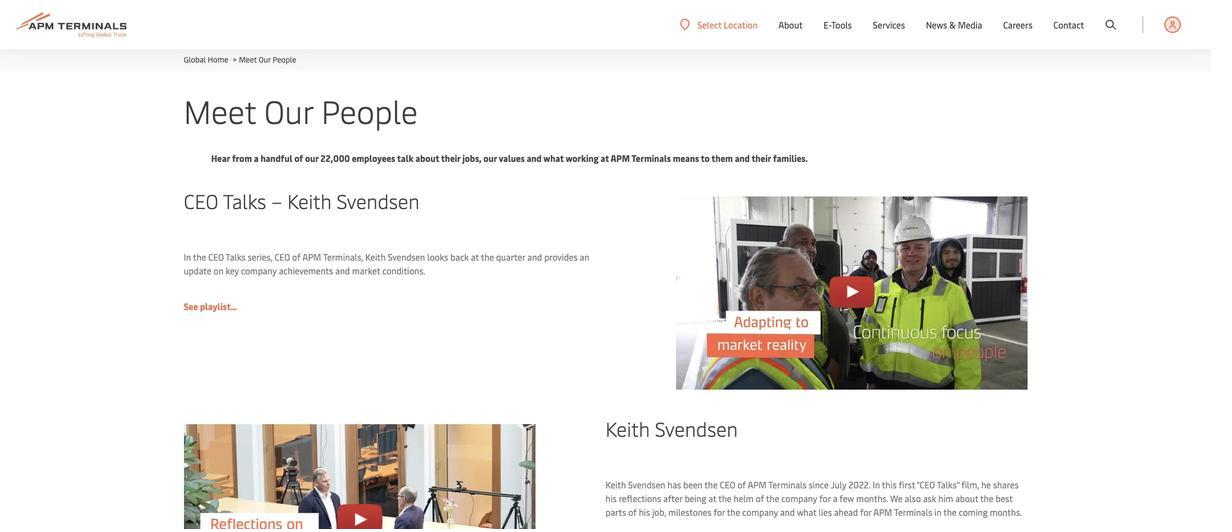 Task type: locate. For each thing, give the bounding box(es) containing it.
ceo talks play image
[[676, 197, 1028, 390], [184, 425, 536, 530]]

for right milestones
[[714, 507, 725, 519]]

2 their from the left
[[752, 152, 771, 164]]

their left jobs,
[[441, 152, 461, 164]]

see playlist…
[[184, 301, 237, 313]]

0 vertical spatial ceo talks play image
[[676, 197, 1028, 390]]

their
[[441, 152, 461, 164], [752, 152, 771, 164]]

for
[[820, 493, 831, 505], [714, 507, 725, 519], [861, 507, 872, 519]]

2 vertical spatial terminals
[[895, 507, 933, 519]]

being
[[685, 493, 707, 505]]

apm
[[611, 152, 630, 164], [303, 251, 321, 263], [748, 479, 767, 491], [874, 507, 893, 519]]

and right quarter on the left top of page
[[528, 251, 542, 263]]

0 vertical spatial people
[[273, 54, 296, 65]]

1 vertical spatial in
[[873, 479, 881, 491]]

him
[[939, 493, 954, 505]]

e-tools button
[[824, 0, 852, 49]]

people
[[273, 54, 296, 65], [322, 89, 418, 132]]

been
[[684, 479, 703, 491]]

the
[[193, 251, 206, 263], [481, 251, 494, 263], [705, 479, 718, 491], [719, 493, 732, 505], [767, 493, 780, 505], [981, 493, 994, 505], [727, 507, 741, 519], [944, 507, 957, 519]]

1 vertical spatial his
[[639, 507, 650, 519]]

1 horizontal spatial what
[[797, 507, 817, 519]]

0 horizontal spatial at
[[471, 251, 479, 263]]

achievements
[[279, 265, 333, 277]]

a
[[254, 152, 259, 164], [833, 493, 838, 505]]

the right in
[[944, 507, 957, 519]]

hear from a handful of our 22,000 employees talk about their jobs, our values and what working at apm terminals means to them and their families.
[[211, 152, 808, 164]]

talks left –
[[223, 187, 266, 214]]

them
[[712, 152, 733, 164]]

1 horizontal spatial a
[[833, 493, 838, 505]]

2022.
[[849, 479, 871, 491]]

on
[[214, 265, 224, 277]]

after
[[664, 493, 683, 505]]

meet
[[239, 54, 257, 65], [184, 89, 256, 132]]

company
[[241, 265, 277, 277], [782, 493, 818, 505], [743, 507, 778, 519]]

see playlist… link
[[184, 301, 237, 313]]

the left helm
[[719, 493, 732, 505]]

terminals down also
[[895, 507, 933, 519]]

jobs,
[[463, 152, 482, 164]]

series,
[[248, 251, 273, 263]]

about down film,
[[956, 493, 979, 505]]

company down series,
[[241, 265, 277, 277]]

talks inside 'in the ceo talks series, ceo of apm terminals, keith svendsen looks back at the quarter and provides an update on key company achievements and market conditions.'
[[226, 251, 246, 263]]

keith svendsen
[[606, 415, 738, 442]]

1 vertical spatial talks
[[226, 251, 246, 263]]

their left families.
[[752, 152, 771, 164]]

1 vertical spatial what
[[797, 507, 817, 519]]

1 vertical spatial a
[[833, 493, 838, 505]]

our
[[305, 152, 319, 164], [484, 152, 497, 164]]

apm inside 'in the ceo talks series, ceo of apm terminals, keith svendsen looks back at the quarter and provides an update on key company achievements and market conditions.'
[[303, 251, 321, 263]]

0 horizontal spatial for
[[714, 507, 725, 519]]

few
[[840, 493, 855, 505]]

select location button
[[680, 18, 758, 30]]

talks
[[223, 187, 266, 214], [226, 251, 246, 263]]

1 horizontal spatial company
[[743, 507, 778, 519]]

we
[[891, 493, 903, 505]]

>
[[233, 54, 237, 65]]

see
[[184, 301, 198, 313]]

0 horizontal spatial what
[[544, 152, 564, 164]]

for right ahead
[[861, 507, 872, 519]]

what inside keith svendsen has been the ceo of apm terminals since july 2022. in this first "ceo talks" film, he shares his reflections after being at the helm of the company for a few months. we also ask him about the best parts of his job, milestones for the company and what lies ahead for apm terminals in the coming months.
[[797, 507, 817, 519]]

about
[[416, 152, 439, 164], [956, 493, 979, 505]]

his up parts
[[606, 493, 617, 505]]

1 horizontal spatial about
[[956, 493, 979, 505]]

1 horizontal spatial terminals
[[769, 479, 807, 491]]

0 vertical spatial terminals
[[632, 152, 671, 164]]

0 vertical spatial what
[[544, 152, 564, 164]]

0 horizontal spatial ceo talks play image
[[184, 425, 536, 530]]

about right talk
[[416, 152, 439, 164]]

since
[[809, 479, 829, 491]]

our right jobs,
[[484, 152, 497, 164]]

apm up achievements
[[303, 251, 321, 263]]

in up update
[[184, 251, 191, 263]]

1 vertical spatial ceo talks play image
[[184, 425, 536, 530]]

1 vertical spatial people
[[322, 89, 418, 132]]

ceo
[[184, 187, 219, 214], [208, 251, 224, 263], [275, 251, 290, 263], [720, 479, 736, 491]]

at
[[601, 152, 609, 164], [471, 251, 479, 263], [709, 493, 717, 505]]

0 horizontal spatial their
[[441, 152, 461, 164]]

what left working
[[544, 152, 564, 164]]

from
[[232, 152, 252, 164]]

0 vertical spatial company
[[241, 265, 277, 277]]

our right the >
[[259, 54, 271, 65]]

and inside keith svendsen has been the ceo of apm terminals since july 2022. in this first "ceo talks" film, he shares his reflections after being at the helm of the company for a few months. we also ask him about the best parts of his job, milestones for the company and what lies ahead for apm terminals in the coming months.
[[781, 507, 795, 519]]

terminals left since on the bottom right
[[769, 479, 807, 491]]

select
[[698, 18, 722, 30]]

of up achievements
[[292, 251, 301, 263]]

at right working
[[601, 152, 609, 164]]

in
[[184, 251, 191, 263], [873, 479, 881, 491]]

ceo up helm
[[720, 479, 736, 491]]

this
[[882, 479, 897, 491]]

about inside keith svendsen has been the ceo of apm terminals since july 2022. in this first "ceo talks" film, he shares his reflections after being at the helm of the company for a few months. we also ask him about the best parts of his job, milestones for the company and what lies ahead for apm terminals in the coming months.
[[956, 493, 979, 505]]

our left 22,000
[[305, 152, 319, 164]]

terminals left 'means'
[[632, 152, 671, 164]]

employees
[[352, 152, 396, 164]]

about button
[[779, 0, 803, 49]]

and right the them
[[735, 152, 750, 164]]

about
[[779, 19, 803, 31]]

0 horizontal spatial company
[[241, 265, 277, 277]]

values
[[499, 152, 525, 164]]

of
[[295, 152, 303, 164], [292, 251, 301, 263], [738, 479, 746, 491], [756, 493, 765, 505], [629, 507, 637, 519]]

1 horizontal spatial their
[[752, 152, 771, 164]]

and down terminals, in the top left of the page
[[335, 265, 350, 277]]

1 horizontal spatial his
[[639, 507, 650, 519]]

2 horizontal spatial terminals
[[895, 507, 933, 519]]

meet up hear
[[184, 89, 256, 132]]

1 horizontal spatial our
[[484, 152, 497, 164]]

at right being
[[709, 493, 717, 505]]

months.
[[857, 493, 889, 505], [990, 507, 1023, 519]]

global
[[184, 54, 206, 65]]

the up update
[[193, 251, 206, 263]]

1 vertical spatial about
[[956, 493, 979, 505]]

at right back
[[471, 251, 479, 263]]

2 horizontal spatial at
[[709, 493, 717, 505]]

his down reflections
[[639, 507, 650, 519]]

a right from
[[254, 152, 259, 164]]

0 horizontal spatial in
[[184, 251, 191, 263]]

1 vertical spatial at
[[471, 251, 479, 263]]

company down helm
[[743, 507, 778, 519]]

people up employees
[[322, 89, 418, 132]]

1 horizontal spatial in
[[873, 479, 881, 491]]

"ceo
[[917, 479, 936, 491]]

0 vertical spatial months.
[[857, 493, 889, 505]]

update
[[184, 265, 212, 277]]

his
[[606, 493, 617, 505], [639, 507, 650, 519]]

1 vertical spatial terminals
[[769, 479, 807, 491]]

1 horizontal spatial months.
[[990, 507, 1023, 519]]

0 horizontal spatial our
[[305, 152, 319, 164]]

in left this
[[873, 479, 881, 491]]

svendsen
[[337, 187, 420, 214], [388, 251, 425, 263], [655, 415, 738, 442], [628, 479, 666, 491]]

key
[[226, 265, 239, 277]]

0 horizontal spatial his
[[606, 493, 617, 505]]

ceo talks play image for ceo talks – keith svendsen
[[676, 197, 1028, 390]]

1 vertical spatial company
[[782, 493, 818, 505]]

meet right the >
[[239, 54, 257, 65]]

0 vertical spatial at
[[601, 152, 609, 164]]

0 vertical spatial a
[[254, 152, 259, 164]]

1 our from the left
[[305, 152, 319, 164]]

back
[[451, 251, 469, 263]]

for up lies
[[820, 493, 831, 505]]

services button
[[873, 0, 906, 49]]

1 their from the left
[[441, 152, 461, 164]]

what left lies
[[797, 507, 817, 519]]

1 horizontal spatial ceo talks play image
[[676, 197, 1028, 390]]

of right handful
[[295, 152, 303, 164]]

contact button
[[1054, 0, 1085, 49]]

2 horizontal spatial company
[[782, 493, 818, 505]]

terminals
[[632, 152, 671, 164], [769, 479, 807, 491], [895, 507, 933, 519]]

ceo talks – keith svendsen
[[184, 187, 420, 214]]

0 vertical spatial in
[[184, 251, 191, 263]]

keith
[[287, 187, 332, 214], [365, 251, 386, 263], [606, 415, 650, 442], [606, 479, 626, 491]]

months. down 2022.
[[857, 493, 889, 505]]

ceo inside keith svendsen has been the ceo of apm terminals since july 2022. in this first "ceo talks" film, he shares his reflections after being at the helm of the company for a few months. we also ask him about the best parts of his job, milestones for the company and what lies ahead for apm terminals in the coming months.
[[720, 479, 736, 491]]

talks up "key"
[[226, 251, 246, 263]]

and left lies
[[781, 507, 795, 519]]

0 horizontal spatial terminals
[[632, 152, 671, 164]]

0 horizontal spatial a
[[254, 152, 259, 164]]

company down since on the bottom right
[[782, 493, 818, 505]]

the right helm
[[767, 493, 780, 505]]

a left the few
[[833, 493, 838, 505]]

meet our people
[[184, 89, 418, 132]]

in the ceo talks series, ceo of apm terminals, keith svendsen looks back at the quarter and provides an update on key company achievements and market conditions.
[[184, 251, 590, 277]]

svendsen inside 'in the ceo talks series, ceo of apm terminals, keith svendsen looks back at the quarter and provides an update on key company achievements and market conditions.'
[[388, 251, 425, 263]]

people right the >
[[273, 54, 296, 65]]

our up handful
[[264, 89, 313, 132]]

what
[[544, 152, 564, 164], [797, 507, 817, 519]]

and
[[527, 152, 542, 164], [735, 152, 750, 164], [528, 251, 542, 263], [335, 265, 350, 277], [781, 507, 795, 519]]

2 vertical spatial at
[[709, 493, 717, 505]]

0 horizontal spatial about
[[416, 152, 439, 164]]

months. down best
[[990, 507, 1023, 519]]

our
[[259, 54, 271, 65], [264, 89, 313, 132]]

ask
[[924, 493, 937, 505]]



Task type: vqa. For each thing, say whether or not it's contained in the screenshot.
second Gothenburg (Sweden)
no



Task type: describe. For each thing, give the bounding box(es) containing it.
ceo talks play image for keith svendsen
[[184, 425, 536, 530]]

home
[[208, 54, 228, 65]]

services
[[873, 19, 906, 31]]

location
[[724, 18, 758, 30]]

0 vertical spatial our
[[259, 54, 271, 65]]

0 horizontal spatial months.
[[857, 493, 889, 505]]

best
[[996, 493, 1013, 505]]

in inside keith svendsen has been the ceo of apm terminals since july 2022. in this first "ceo talks" film, he shares his reflections after being at the helm of the company for a few months. we also ask him about the best parts of his job, milestones for the company and what lies ahead for apm terminals in the coming months.
[[873, 479, 881, 491]]

ahead
[[835, 507, 859, 519]]

ceo right series,
[[275, 251, 290, 263]]

and right values
[[527, 152, 542, 164]]

0 vertical spatial his
[[606, 493, 617, 505]]

contact
[[1054, 19, 1085, 31]]

in inside 'in the ceo talks series, ceo of apm terminals, keith svendsen looks back at the quarter and provides an update on key company achievements and market conditions.'
[[184, 251, 191, 263]]

quarter
[[496, 251, 526, 263]]

careers button
[[1004, 0, 1033, 49]]

lies
[[819, 507, 832, 519]]

apm up helm
[[748, 479, 767, 491]]

july
[[831, 479, 847, 491]]

1 vertical spatial months.
[[990, 507, 1023, 519]]

hear
[[211, 152, 230, 164]]

means
[[673, 152, 699, 164]]

reflections
[[619, 493, 662, 505]]

–
[[271, 187, 282, 214]]

select location
[[698, 18, 758, 30]]

0 vertical spatial meet
[[239, 54, 257, 65]]

terminals,
[[323, 251, 363, 263]]

helm
[[734, 493, 754, 505]]

parts
[[606, 507, 627, 519]]

handful
[[261, 152, 293, 164]]

playlist…
[[200, 301, 237, 313]]

company inside 'in the ceo talks series, ceo of apm terminals, keith svendsen looks back at the quarter and provides an update on key company achievements and market conditions.'
[[241, 265, 277, 277]]

1 horizontal spatial at
[[601, 152, 609, 164]]

the right been
[[705, 479, 718, 491]]

a inside keith svendsen has been the ceo of apm terminals since july 2022. in this first "ceo talks" film, he shares his reflections after being at the helm of the company for a few months. we also ask him about the best parts of his job, milestones for the company and what lies ahead for apm terminals in the coming months.
[[833, 493, 838, 505]]

e-tools
[[824, 19, 852, 31]]

talks"
[[937, 479, 960, 491]]

media
[[959, 19, 983, 31]]

22,000
[[321, 152, 350, 164]]

also
[[905, 493, 921, 505]]

e-
[[824, 19, 832, 31]]

to
[[701, 152, 710, 164]]

of down reflections
[[629, 507, 637, 519]]

0 vertical spatial talks
[[223, 187, 266, 214]]

of right helm
[[756, 493, 765, 505]]

apm down we on the right bottom of page
[[874, 507, 893, 519]]

0 vertical spatial about
[[416, 152, 439, 164]]

milestones
[[669, 507, 712, 519]]

2 vertical spatial company
[[743, 507, 778, 519]]

1 vertical spatial our
[[264, 89, 313, 132]]

working
[[566, 152, 599, 164]]

first
[[899, 479, 916, 491]]

ceo down hear
[[184, 187, 219, 214]]

global home > meet our people
[[184, 54, 296, 65]]

an
[[580, 251, 590, 263]]

the down he
[[981, 493, 994, 505]]

market
[[352, 265, 380, 277]]

of up helm
[[738, 479, 746, 491]]

the down helm
[[727, 507, 741, 519]]

1 horizontal spatial people
[[322, 89, 418, 132]]

1 horizontal spatial for
[[820, 493, 831, 505]]

careers
[[1004, 19, 1033, 31]]

talk
[[397, 152, 414, 164]]

svendsen inside keith svendsen has been the ceo of apm terminals since july 2022. in this first "ceo talks" film, he shares his reflections after being at the helm of the company for a few months. we also ask him about the best parts of his job, milestones for the company and what lies ahead for apm terminals in the coming months.
[[628, 479, 666, 491]]

news & media
[[926, 19, 983, 31]]

coming
[[959, 507, 988, 519]]

at inside keith svendsen has been the ceo of apm terminals since july 2022. in this first "ceo talks" film, he shares his reflections after being at the helm of the company for a few months. we also ask him about the best parts of his job, milestones for the company and what lies ahead for apm terminals in the coming months.
[[709, 493, 717, 505]]

news
[[926, 19, 948, 31]]

1 vertical spatial meet
[[184, 89, 256, 132]]

2 our from the left
[[484, 152, 497, 164]]

conditions.
[[383, 265, 425, 277]]

in
[[935, 507, 942, 519]]

tools
[[832, 19, 852, 31]]

2 horizontal spatial for
[[861, 507, 872, 519]]

of inside 'in the ceo talks series, ceo of apm terminals, keith svendsen looks back at the quarter and provides an update on key company achievements and market conditions.'
[[292, 251, 301, 263]]

global home link
[[184, 54, 228, 65]]

film,
[[962, 479, 980, 491]]

at inside 'in the ceo talks series, ceo of apm terminals, keith svendsen looks back at the quarter and provides an update on key company achievements and market conditions.'
[[471, 251, 479, 263]]

apm right working
[[611, 152, 630, 164]]

job,
[[653, 507, 667, 519]]

keith inside keith svendsen has been the ceo of apm terminals since july 2022. in this first "ceo talks" film, he shares his reflections after being at the helm of the company for a few months. we also ask him about the best parts of his job, milestones for the company and what lies ahead for apm terminals in the coming months.
[[606, 479, 626, 491]]

0 horizontal spatial people
[[273, 54, 296, 65]]

keith svendsen has been the ceo of apm terminals since july 2022. in this first "ceo talks" film, he shares his reflections after being at the helm of the company for a few months. we also ask him about the best parts of his job, milestones for the company and what lies ahead for apm terminals in the coming months.
[[606, 479, 1023, 519]]

&
[[950, 19, 956, 31]]

he
[[982, 479, 992, 491]]

news & media button
[[926, 0, 983, 49]]

keith inside 'in the ceo talks series, ceo of apm terminals, keith svendsen looks back at the quarter and provides an update on key company achievements and market conditions.'
[[365, 251, 386, 263]]

shares
[[994, 479, 1019, 491]]

the left quarter on the left top of page
[[481, 251, 494, 263]]

families.
[[773, 152, 808, 164]]

has
[[668, 479, 682, 491]]

provides
[[545, 251, 578, 263]]

looks
[[427, 251, 449, 263]]

ceo up on
[[208, 251, 224, 263]]



